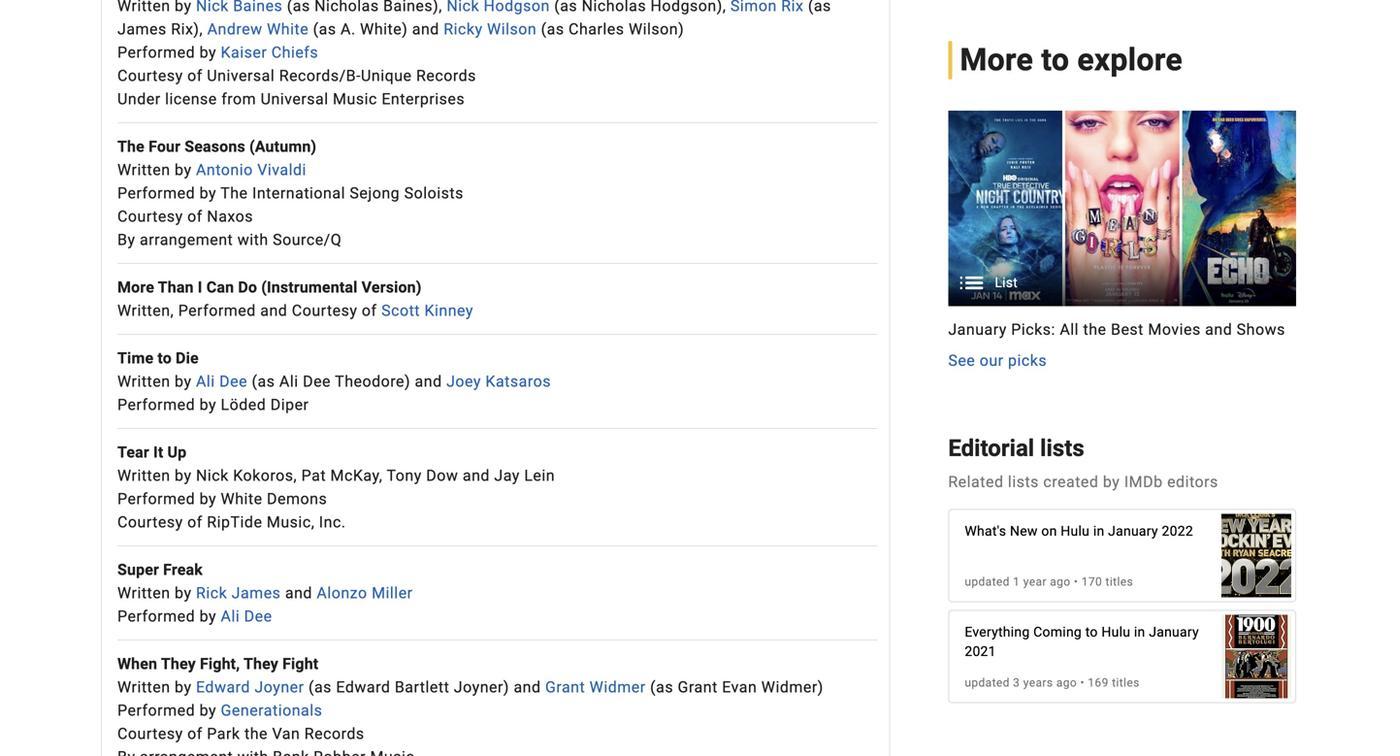 Task type: describe. For each thing, give the bounding box(es) containing it.
by
[[117, 231, 135, 249]]

grant widmer link
[[546, 678, 646, 697]]

lists for editorial
[[1041, 435, 1085, 462]]

white)
[[360, 20, 408, 38]]

dow
[[426, 466, 459, 485]]

by inside performed by kaiser chiefs courtesy of universal records/b-unique records under license from universal music enterprises
[[200, 43, 217, 62]]

freak
[[163, 561, 203, 579]]

(as james rix),
[[117, 0, 832, 38]]

van
[[272, 725, 300, 743]]

james inside (as james rix),
[[117, 20, 167, 38]]

list group
[[949, 111, 1297, 307]]

up
[[167, 443, 187, 462]]

see our picks
[[949, 352, 1048, 370]]

written inside 'time to die written by ali dee (as ali dee theodore) and joey katsaros performed by löded diper'
[[117, 372, 170, 391]]

courtesy inside performed by kaiser chiefs courtesy of universal records/b-unique records under license from universal music enterprises
[[117, 66, 183, 85]]

(as inside 'time to die written by ali dee (as ali dee theodore) and joey katsaros performed by löded diper'
[[252, 372, 275, 391]]

naxos
[[207, 207, 253, 226]]

coming
[[1034, 624, 1082, 640]]

1 edward from the left
[[196, 678, 250, 697]]

courtesy inside written by edward joyner (as edward bartlett joyner) and grant widmer (as grant evan widmer) performed by generationals courtesy of park the van records
[[117, 725, 183, 743]]

pat
[[302, 466, 326, 485]]

ricky wilson link
[[444, 20, 537, 38]]

by down rick on the left bottom
[[200, 607, 217, 626]]

performed inside 'time to die written by ali dee (as ali dee theodore) and joey katsaros performed by löded diper'
[[117, 396, 195, 414]]

shows
[[1237, 321, 1286, 339]]

enterprises
[[382, 90, 465, 108]]

a.
[[341, 20, 356, 38]]

the inside group
[[1084, 321, 1107, 339]]

performed inside super freak written by rick james and alonzo miller performed by ali dee
[[117, 607, 195, 626]]

andrew white link
[[207, 20, 309, 38]]

performed inside more than i can do (instrumental version) written, performed and courtesy of scott kinney
[[178, 301, 256, 320]]

january for coming
[[1150, 624, 1200, 640]]

everything
[[965, 624, 1030, 640]]

alonzo miller link
[[317, 584, 413, 602]]

bartlett
[[395, 678, 450, 697]]

1
[[1014, 575, 1021, 589]]

tear
[[117, 443, 149, 462]]

2 grant from the left
[[678, 678, 718, 697]]

antonio
[[196, 161, 253, 179]]

records inside written by edward joyner (as edward bartlett joyner) and grant widmer (as grant evan widmer) performed by generationals courtesy of park the van records
[[305, 725, 365, 743]]

dee up "diper"
[[303, 372, 331, 391]]

169
[[1089, 676, 1109, 690]]

what's
[[965, 523, 1007, 539]]

• for on
[[1075, 575, 1079, 589]]

titles for on
[[1106, 575, 1134, 589]]

movies
[[1149, 321, 1202, 339]]

updated for what's new on hulu in january 2022
[[965, 575, 1010, 589]]

to for more
[[1042, 42, 1070, 78]]

to for time
[[158, 349, 172, 367]]

tony
[[387, 466, 422, 485]]

group containing january picks: all the best movies and shows
[[949, 111, 1297, 373]]

generationals link
[[221, 701, 323, 720]]

the four seasons (autumn) written by antonio vivaldi performed by the international sejong soloists courtesy of naxos by arrangement with source/q
[[117, 137, 464, 249]]

hulu for on
[[1061, 523, 1090, 539]]

ali inside super freak written by rick james and alonzo miller performed by ali dee
[[221, 607, 240, 626]]

it
[[153, 443, 163, 462]]

joey
[[447, 372, 481, 391]]

courtesy inside tear it up written by nick kokoros, pat mckay, tony dow and jay lein performed by white demons courtesy of riptide music, inc.
[[117, 513, 183, 531]]

all
[[1060, 321, 1080, 339]]

performed inside the four seasons (autumn) written by antonio vivaldi performed by the international sejong soloists courtesy of naxos by arrangement with source/q
[[117, 184, 195, 202]]

when
[[117, 655, 157, 673]]

james inside super freak written by rick james and alonzo miller performed by ali dee
[[232, 584, 281, 602]]

list
[[995, 275, 1018, 291]]

license
[[165, 90, 217, 108]]

lists for related
[[1009, 473, 1040, 491]]

see our picks button
[[949, 349, 1048, 373]]

dick clark's new year's rockin' eve with ryan seacrest 2022 (2021) image
[[1222, 504, 1292, 607]]

jay
[[495, 466, 520, 485]]

edward joyner link
[[196, 678, 304, 697]]

and inside group
[[1206, 321, 1233, 339]]

0 horizontal spatial ali
[[196, 372, 215, 391]]

unique
[[361, 66, 412, 85]]

in for on
[[1094, 523, 1105, 539]]

by down the antonio
[[200, 184, 217, 202]]

picks
[[1009, 352, 1048, 370]]

widmer
[[590, 678, 646, 697]]

1 they from the left
[[161, 655, 196, 673]]

park
[[207, 725, 240, 743]]

seasons
[[185, 137, 245, 156]]

updated for everything coming to hulu in january 2021
[[965, 676, 1010, 690]]

of inside tear it up written by nick kokoros, pat mckay, tony dow and jay lein performed by white demons courtesy of riptide music, inc.
[[188, 513, 203, 531]]

ago for on
[[1051, 575, 1071, 589]]

ricky
[[444, 20, 483, 38]]

january picks: all the best movies and shows
[[949, 321, 1286, 339]]

on
[[1042, 523, 1058, 539]]

time
[[117, 349, 154, 367]]

soloists
[[404, 184, 464, 202]]

1 horizontal spatial white
[[267, 20, 309, 38]]

and left ricky
[[412, 20, 440, 38]]

performed inside written by edward joyner (as edward bartlett joyner) and grant widmer (as grant evan widmer) performed by generationals courtesy of park the van records
[[117, 701, 195, 720]]

inc.
[[319, 513, 346, 531]]

created
[[1044, 473, 1099, 491]]

wilson
[[487, 20, 537, 38]]

by up park
[[200, 701, 217, 720]]

of inside more than i can do (instrumental version) written, performed and courtesy of scott kinney
[[362, 301, 377, 320]]

arrangement
[[140, 231, 233, 249]]

fight,
[[200, 655, 240, 673]]

of inside the four seasons (autumn) written by antonio vivaldi performed by the international sejong soloists courtesy of naxos by arrangement with source/q
[[188, 207, 203, 226]]

see
[[949, 352, 976, 370]]

picks:
[[1012, 321, 1056, 339]]

performed by kaiser chiefs courtesy of universal records/b-unique records under license from universal music enterprises
[[117, 43, 477, 108]]

rick james link
[[196, 584, 281, 602]]

ali dee link for written by
[[196, 372, 248, 391]]

performed inside tear it up written by nick kokoros, pat mckay, tony dow and jay lein performed by white demons courtesy of riptide music, inc.
[[117, 490, 195, 508]]

more for more to explore
[[960, 42, 1034, 78]]

1 grant from the left
[[546, 678, 586, 697]]

0 vertical spatial universal
[[207, 66, 275, 85]]

by down when they fight, they fight
[[175, 678, 192, 697]]

kinney
[[425, 301, 474, 320]]

joey katsaros link
[[447, 372, 551, 391]]

the inside written by edward joyner (as edward bartlett joyner) and grant widmer (as grant evan widmer) performed by generationals courtesy of park the van records
[[245, 725, 268, 743]]

our
[[980, 352, 1004, 370]]

dee up "löded"
[[220, 372, 248, 391]]

andrew
[[207, 20, 263, 38]]

written,
[[117, 301, 174, 320]]

january for new
[[1109, 523, 1159, 539]]

list link
[[949, 111, 1297, 306]]

riptide
[[207, 513, 263, 531]]

andrew white (as a. white) and ricky wilson (as charles wilson)
[[207, 20, 685, 38]]

i
[[198, 278, 203, 297]]

die
[[176, 349, 199, 367]]

lein
[[525, 466, 555, 485]]

alonzo
[[317, 584, 368, 602]]

from
[[222, 90, 256, 108]]

four
[[149, 137, 181, 156]]

by down freak
[[175, 584, 192, 602]]

1 vertical spatial the
[[221, 184, 248, 202]]



Task type: locate. For each thing, give the bounding box(es) containing it.
antonio vivaldi link
[[196, 161, 307, 179]]

0 horizontal spatial hulu
[[1061, 523, 1090, 539]]

0 horizontal spatial •
[[1075, 575, 1079, 589]]

by down four at the top left of page
[[175, 161, 192, 179]]

ago right years
[[1057, 676, 1078, 690]]

courtesy inside the four seasons (autumn) written by antonio vivaldi performed by the international sejong soloists courtesy of naxos by arrangement with source/q
[[117, 207, 183, 226]]

2 updated from the top
[[965, 676, 1010, 690]]

hulu
[[1061, 523, 1090, 539], [1102, 624, 1131, 640]]

löded
[[221, 396, 266, 414]]

2 edward from the left
[[336, 678, 391, 697]]

the down generationals
[[245, 725, 268, 743]]

1 horizontal spatial they
[[244, 655, 279, 673]]

they up the 'edward joyner' link
[[244, 655, 279, 673]]

2 written from the top
[[117, 372, 170, 391]]

0 horizontal spatial to
[[158, 349, 172, 367]]

music,
[[267, 513, 315, 531]]

demons
[[267, 490, 327, 508]]

updated left 1
[[965, 575, 1010, 589]]

charles
[[569, 20, 625, 38]]

ali down die
[[196, 372, 215, 391]]

group
[[949, 111, 1297, 373]]

rix),
[[171, 20, 203, 38]]

updated left 3 at the right bottom of page
[[965, 676, 1010, 690]]

under
[[117, 90, 161, 108]]

1 horizontal spatial the
[[1084, 321, 1107, 339]]

0 horizontal spatial in
[[1094, 523, 1105, 539]]

titles right the 169
[[1113, 676, 1140, 690]]

performed down four at the top left of page
[[117, 184, 195, 202]]

written inside super freak written by rick james and alonzo miller performed by ali dee
[[117, 584, 170, 602]]

diper
[[271, 396, 309, 414]]

0 vertical spatial titles
[[1106, 575, 1134, 589]]

and left shows
[[1206, 321, 1233, 339]]

and left joey
[[415, 372, 442, 391]]

and inside written by edward joyner (as edward bartlett joyner) and grant widmer (as grant evan widmer) performed by generationals courtesy of park the van records
[[514, 678, 541, 697]]

courtesy up by
[[117, 207, 183, 226]]

joyner
[[255, 678, 304, 697]]

and right joyner)
[[514, 678, 541, 697]]

january left 2022
[[1109, 523, 1159, 539]]

do
[[238, 278, 257, 297]]

1 vertical spatial updated
[[965, 676, 1010, 690]]

1900 (1976) image
[[1222, 605, 1292, 708]]

music
[[333, 90, 378, 108]]

ali up "diper"
[[280, 372, 299, 391]]

grant left evan in the right bottom of the page
[[678, 678, 718, 697]]

the up naxos
[[221, 184, 248, 202]]

performed down can
[[178, 301, 256, 320]]

(autumn)
[[249, 137, 317, 156]]

and inside 'time to die written by ali dee (as ali dee theodore) and joey katsaros performed by löded diper'
[[415, 372, 442, 391]]

edward left bartlett
[[336, 678, 391, 697]]

by left "löded"
[[200, 396, 217, 414]]

1 horizontal spatial in
[[1135, 624, 1146, 640]]

and left jay
[[463, 466, 490, 485]]

grant left widmer on the bottom of page
[[546, 678, 586, 697]]

0 vertical spatial lists
[[1041, 435, 1085, 462]]

0 vertical spatial •
[[1075, 575, 1079, 589]]

4 written from the top
[[117, 584, 170, 602]]

0 vertical spatial the
[[117, 137, 145, 156]]

scott kinney link
[[382, 301, 474, 320]]

theodore)
[[335, 372, 411, 391]]

rick
[[196, 584, 227, 602]]

more for more than i can do (instrumental version) written, performed and courtesy of scott kinney
[[117, 278, 154, 297]]

2 vertical spatial to
[[1086, 624, 1099, 640]]

editorial lists
[[949, 435, 1085, 462]]

kokoros,
[[233, 466, 297, 485]]

3
[[1014, 676, 1021, 690]]

1 vertical spatial titles
[[1113, 676, 1140, 690]]

1 vertical spatial to
[[158, 349, 172, 367]]

ali dee link up "löded"
[[196, 372, 248, 391]]

1 vertical spatial in
[[1135, 624, 1146, 640]]

the left four at the top left of page
[[117, 137, 145, 156]]

of up license
[[188, 66, 203, 85]]

to left explore
[[1042, 42, 1070, 78]]

titles right 170
[[1106, 575, 1134, 589]]

0 vertical spatial white
[[267, 20, 309, 38]]

written inside the four seasons (autumn) written by antonio vivaldi performed by the international sejong soloists courtesy of naxos by arrangement with source/q
[[117, 161, 170, 179]]

1 vertical spatial white
[[221, 490, 263, 508]]

hulu for to
[[1102, 624, 1131, 640]]

lists
[[1041, 435, 1085, 462], [1009, 473, 1040, 491]]

to
[[1042, 42, 1070, 78], [158, 349, 172, 367], [1086, 624, 1099, 640]]

performed down it on the left bottom of the page
[[117, 490, 195, 508]]

0 horizontal spatial records
[[305, 725, 365, 743]]

1 vertical spatial the
[[245, 725, 268, 743]]

0 vertical spatial to
[[1042, 42, 1070, 78]]

dee inside super freak written by rick james and alonzo miller performed by ali dee
[[244, 607, 272, 626]]

when they fight, they fight
[[117, 655, 319, 673]]

courtesy inside more than i can do (instrumental version) written, performed and courtesy of scott kinney
[[292, 301, 358, 320]]

by down rix),
[[200, 43, 217, 62]]

1 horizontal spatial james
[[232, 584, 281, 602]]

related
[[949, 473, 1004, 491]]

1 horizontal spatial •
[[1081, 676, 1085, 690]]

new
[[1011, 523, 1038, 539]]

to inside everything coming to hulu in january 2021
[[1086, 624, 1099, 640]]

and inside more than i can do (instrumental version) written, performed and courtesy of scott kinney
[[260, 301, 288, 320]]

0 horizontal spatial more
[[117, 278, 154, 297]]

universal up from
[[207, 66, 275, 85]]

and inside super freak written by rick james and alonzo miller performed by ali dee
[[285, 584, 313, 602]]

best
[[1112, 321, 1145, 339]]

years
[[1024, 676, 1054, 690]]

1 vertical spatial more
[[117, 278, 154, 297]]

white up chiefs
[[267, 20, 309, 38]]

0 vertical spatial records
[[416, 66, 477, 85]]

hulu up the 169
[[1102, 624, 1131, 640]]

to inside 'time to die written by ali dee (as ali dee theodore) and joey katsaros performed by löded diper'
[[158, 349, 172, 367]]

1 horizontal spatial hulu
[[1102, 624, 1131, 640]]

january up our
[[949, 321, 1008, 339]]

more inside more than i can do (instrumental version) written, performed and courtesy of scott kinney
[[117, 278, 154, 297]]

james
[[117, 20, 167, 38], [232, 584, 281, 602]]

in right on
[[1094, 523, 1105, 539]]

kaiser chiefs link
[[221, 43, 319, 62]]

dee
[[220, 372, 248, 391], [303, 372, 331, 391], [244, 607, 272, 626]]

january
[[949, 321, 1008, 339], [1109, 523, 1159, 539], [1150, 624, 1200, 640]]

records/b-
[[279, 66, 361, 85]]

by down nick
[[200, 490, 217, 508]]

explore
[[1078, 42, 1183, 78]]

production art image
[[949, 111, 1297, 307]]

1 vertical spatial lists
[[1009, 473, 1040, 491]]

1 horizontal spatial the
[[221, 184, 248, 202]]

written down super
[[117, 584, 170, 602]]

performed up it on the left bottom of the page
[[117, 396, 195, 414]]

(as
[[809, 0, 832, 15], [313, 20, 336, 38], [541, 20, 565, 38], [252, 372, 275, 391], [309, 678, 332, 697], [651, 678, 674, 697]]

can
[[207, 278, 234, 297]]

widmer)
[[762, 678, 824, 697]]

in inside everything coming to hulu in january 2021
[[1135, 624, 1146, 640]]

january picks: all the best movies and shows link
[[949, 318, 1297, 341]]

fight
[[283, 655, 319, 673]]

2 horizontal spatial ali
[[280, 372, 299, 391]]

the
[[1084, 321, 1107, 339], [245, 725, 268, 743]]

1 horizontal spatial more
[[960, 42, 1034, 78]]

records inside performed by kaiser chiefs courtesy of universal records/b-unique records under license from universal music enterprises
[[416, 66, 477, 85]]

2 horizontal spatial to
[[1086, 624, 1099, 640]]

courtesy down (instrumental
[[292, 301, 358, 320]]

chiefs
[[272, 43, 319, 62]]

time to die written by ali dee (as ali dee theodore) and joey katsaros performed by löded diper
[[117, 349, 551, 414]]

january inside group
[[949, 321, 1008, 339]]

hulu right on
[[1061, 523, 1090, 539]]

performed down rix),
[[117, 43, 195, 62]]

editorial
[[949, 435, 1035, 462]]

• left 170
[[1075, 575, 1079, 589]]

of inside written by edward joyner (as edward bartlett joyner) and grant widmer (as grant evan widmer) performed by generationals courtesy of park the van records
[[188, 725, 203, 743]]

updated
[[965, 575, 1010, 589], [965, 676, 1010, 690]]

what's new on hulu in january 2022
[[965, 523, 1194, 539]]

written down four at the top left of page
[[117, 161, 170, 179]]

and inside tear it up written by nick kokoros, pat mckay, tony dow and jay lein performed by white demons courtesy of riptide music, inc.
[[463, 466, 490, 485]]

january left 1900 (1976) image on the bottom of page
[[1150, 624, 1200, 640]]

titles for to
[[1113, 676, 1140, 690]]

in for to
[[1135, 624, 1146, 640]]

white up 'riptide'
[[221, 490, 263, 508]]

1 vertical spatial james
[[232, 584, 281, 602]]

0 horizontal spatial they
[[161, 655, 196, 673]]

written down when
[[117, 678, 170, 697]]

performed down when
[[117, 701, 195, 720]]

in right coming
[[1135, 624, 1146, 640]]

courtesy down when
[[117, 725, 183, 743]]

0 horizontal spatial the
[[117, 137, 145, 156]]

by down die
[[175, 372, 192, 391]]

written down tear
[[117, 466, 170, 485]]

dee down rick james link
[[244, 607, 272, 626]]

and left alonzo
[[285, 584, 313, 602]]

the right the all
[[1084, 321, 1107, 339]]

january inside everything coming to hulu in january 2021
[[1150, 624, 1200, 640]]

2 vertical spatial january
[[1150, 624, 1200, 640]]

0 horizontal spatial grant
[[546, 678, 586, 697]]

records right van
[[305, 725, 365, 743]]

hulu inside everything coming to hulu in january 2021
[[1102, 624, 1131, 640]]

0 horizontal spatial edward
[[196, 678, 250, 697]]

1 horizontal spatial grant
[[678, 678, 718, 697]]

(instrumental
[[261, 278, 358, 297]]

1 vertical spatial records
[[305, 725, 365, 743]]

0 vertical spatial ago
[[1051, 575, 1071, 589]]

1 horizontal spatial edward
[[336, 678, 391, 697]]

0 vertical spatial in
[[1094, 523, 1105, 539]]

to left die
[[158, 349, 172, 367]]

universal
[[207, 66, 275, 85], [261, 90, 329, 108]]

1 vertical spatial •
[[1081, 676, 1085, 690]]

ago for to
[[1057, 676, 1078, 690]]

more than i can do (instrumental version) written, performed and courtesy of scott kinney
[[117, 278, 474, 320]]

written
[[117, 161, 170, 179], [117, 372, 170, 391], [117, 466, 170, 485], [117, 584, 170, 602], [117, 678, 170, 697]]

super freak written by rick james and alonzo miller performed by ali dee
[[117, 561, 413, 626]]

1 vertical spatial universal
[[261, 90, 329, 108]]

courtesy up "under"
[[117, 66, 183, 85]]

lists up created
[[1041, 435, 1085, 462]]

james right rick on the left bottom
[[232, 584, 281, 602]]

1 horizontal spatial to
[[1042, 42, 1070, 78]]

1 vertical spatial ago
[[1057, 676, 1078, 690]]

updated 3 years ago • 169 titles
[[965, 676, 1140, 690]]

grant
[[546, 678, 586, 697], [678, 678, 718, 697]]

written inside written by edward joyner (as edward bartlett joyner) and grant widmer (as grant evan widmer) performed by generationals courtesy of park the van records
[[117, 678, 170, 697]]

0 vertical spatial james
[[117, 20, 167, 38]]

of up arrangement
[[188, 207, 203, 226]]

0 horizontal spatial lists
[[1009, 473, 1040, 491]]

of
[[188, 66, 203, 85], [188, 207, 203, 226], [362, 301, 377, 320], [188, 513, 203, 531], [188, 725, 203, 743]]

ago right year
[[1051, 575, 1071, 589]]

performed down super
[[117, 607, 195, 626]]

international
[[252, 184, 346, 202]]

mckay,
[[331, 466, 383, 485]]

1 vertical spatial january
[[1109, 523, 1159, 539]]

0 vertical spatial updated
[[965, 575, 1010, 589]]

written down time
[[117, 372, 170, 391]]

1 horizontal spatial records
[[416, 66, 477, 85]]

version)
[[362, 278, 422, 297]]

3 written from the top
[[117, 466, 170, 485]]

0 horizontal spatial white
[[221, 490, 263, 508]]

miller
[[372, 584, 413, 602]]

5 written from the top
[[117, 678, 170, 697]]

super
[[117, 561, 159, 579]]

generationals
[[221, 701, 323, 720]]

of inside performed by kaiser chiefs courtesy of universal records/b-unique records under license from universal music enterprises
[[188, 66, 203, 85]]

1 written from the top
[[117, 161, 170, 179]]

of left park
[[188, 725, 203, 743]]

0 vertical spatial ali dee link
[[196, 372, 248, 391]]

1 horizontal spatial lists
[[1041, 435, 1085, 462]]

ali dee link down rick james link
[[221, 607, 272, 626]]

0 horizontal spatial james
[[117, 20, 167, 38]]

2 they from the left
[[244, 655, 279, 673]]

wilson)
[[629, 20, 685, 38]]

records up "enterprises"
[[416, 66, 477, 85]]

universal down records/b-
[[261, 90, 329, 108]]

and
[[412, 20, 440, 38], [260, 301, 288, 320], [1206, 321, 1233, 339], [415, 372, 442, 391], [463, 466, 490, 485], [285, 584, 313, 602], [514, 678, 541, 697]]

white inside tear it up written by nick kokoros, pat mckay, tony dow and jay lein performed by white demons courtesy of riptide music, inc.
[[221, 490, 263, 508]]

katsaros
[[486, 372, 551, 391]]

0 vertical spatial the
[[1084, 321, 1107, 339]]

performed inside performed by kaiser chiefs courtesy of universal records/b-unique records under license from universal music enterprises
[[117, 43, 195, 62]]

by left "imdb"
[[1104, 473, 1121, 491]]

0 horizontal spatial the
[[245, 725, 268, 743]]

0 vertical spatial hulu
[[1061, 523, 1090, 539]]

tear it up written by nick kokoros, pat mckay, tony dow and jay lein performed by white demons courtesy of riptide music, inc.
[[117, 443, 555, 531]]

ali dee link for performed by
[[221, 607, 272, 626]]

1 horizontal spatial ali
[[221, 607, 240, 626]]

• left the 169
[[1081, 676, 1085, 690]]

performed
[[117, 43, 195, 62], [117, 184, 195, 202], [178, 301, 256, 320], [117, 396, 195, 414], [117, 490, 195, 508], [117, 607, 195, 626], [117, 701, 195, 720]]

year
[[1024, 575, 1047, 589]]

•
[[1075, 575, 1079, 589], [1081, 676, 1085, 690]]

by down up
[[175, 466, 192, 485]]

edward down fight,
[[196, 678, 250, 697]]

of left 'riptide'
[[188, 513, 203, 531]]

written inside tear it up written by nick kokoros, pat mckay, tony dow and jay lein performed by white demons courtesy of riptide music, inc.
[[117, 466, 170, 485]]

1 updated from the top
[[965, 575, 1010, 589]]

courtesy up super
[[117, 513, 183, 531]]

imdb
[[1125, 473, 1164, 491]]

they right when
[[161, 655, 196, 673]]

editors
[[1168, 473, 1219, 491]]

nick
[[196, 466, 229, 485]]

• for to
[[1081, 676, 1085, 690]]

0 vertical spatial more
[[960, 42, 1034, 78]]

1 vertical spatial hulu
[[1102, 624, 1131, 640]]

james left rix),
[[117, 20, 167, 38]]

kaiser
[[221, 43, 267, 62]]

2021
[[965, 644, 997, 660]]

related lists created by imdb editors
[[949, 473, 1219, 491]]

(as inside (as james rix),
[[809, 0, 832, 15]]

1 vertical spatial ali dee link
[[221, 607, 272, 626]]

to right coming
[[1086, 624, 1099, 640]]

lists down editorial lists
[[1009, 473, 1040, 491]]

records
[[416, 66, 477, 85], [305, 725, 365, 743]]

ali down rick james link
[[221, 607, 240, 626]]

of left scott
[[362, 301, 377, 320]]

and down (instrumental
[[260, 301, 288, 320]]

0 vertical spatial january
[[949, 321, 1008, 339]]



Task type: vqa. For each thing, say whether or not it's contained in the screenshot.
Moises Arias link
no



